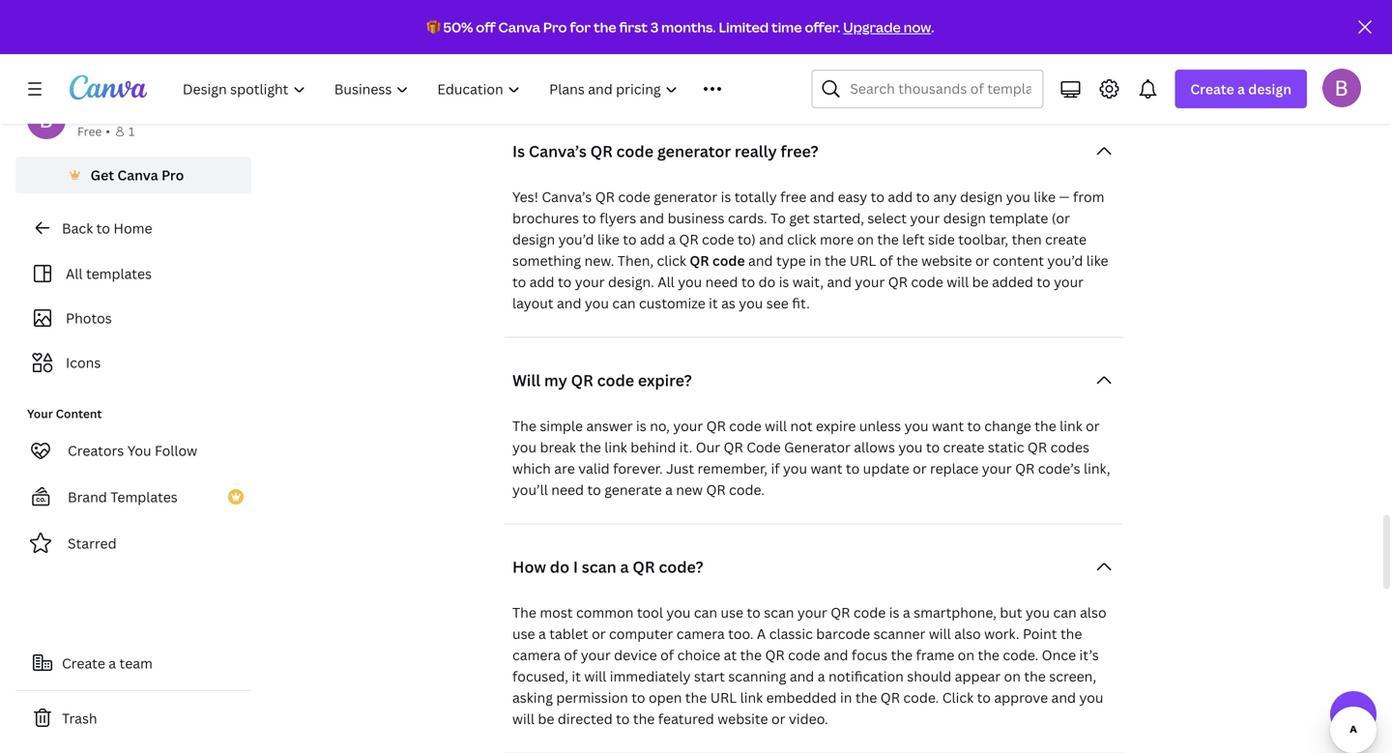 Task type: vqa. For each thing, say whether or not it's contained in the screenshot.
Elements button
no



Task type: locate. For each thing, give the bounding box(es) containing it.
0 horizontal spatial create
[[944, 438, 985, 457]]

0 vertical spatial create
[[1191, 80, 1235, 98]]

back to home link
[[15, 209, 251, 248]]

will
[[947, 273, 969, 291], [765, 417, 787, 435], [929, 625, 952, 643], [585, 667, 607, 686], [513, 710, 535, 728]]

is up scanner
[[890, 604, 900, 622]]

free
[[77, 123, 102, 139]]

0 vertical spatial want
[[932, 417, 964, 435]]

you down screen,
[[1080, 689, 1104, 707]]

as
[[722, 294, 736, 312]]

is left no,
[[636, 417, 647, 435]]

can up the choice
[[694, 604, 718, 622]]

1 horizontal spatial website
[[922, 251, 973, 270]]

online
[[812, 65, 852, 83]]

0 vertical spatial the
[[513, 417, 537, 435]]

1 vertical spatial pro
[[162, 166, 184, 184]]

all templates link
[[27, 255, 240, 292]]

0 horizontal spatial use
[[513, 625, 535, 643]]

will inside and type in the url of the website or content you'd like to add to your design. all you need to do is wait, and your qr code will be added to your layout and you can customize it as you see fit.
[[947, 273, 969, 291]]

the right at
[[740, 646, 762, 664]]

1 horizontal spatial be
[[973, 273, 989, 291]]

can up point
[[1054, 604, 1077, 622]]

content
[[56, 406, 102, 422]]

None search field
[[812, 70, 1044, 108]]

pro up uplifting
[[543, 18, 567, 36]]

1 vertical spatial click
[[657, 251, 687, 270]]

trash
[[62, 709, 97, 728]]

2 vertical spatial business
[[668, 209, 725, 227]]

2 horizontal spatial add
[[888, 188, 913, 206]]

asking
[[513, 689, 553, 707]]

url inside the most common tool you can use to scan your qr code is a smartphone, but you can also use a tablet or computer camera too. a classic barcode scanner will also work. point the camera of your device of choice at the qr code and focus the frame on the code. once it's focused, it will immediately start scanning and a notification should appear on the screen, asking permission to open the url link embedded in the qr code. click to approve and you will be directed to the featured website or video.
[[711, 689, 737, 707]]

free inside increasing customer engagement with your products or services providing a fuss-free source of feedback for your business uplifting business cards directing clients and customers to your online portfolio
[[659, 22, 685, 41]]

1 vertical spatial free
[[781, 188, 807, 206]]

to left any
[[917, 188, 930, 206]]

you'd up new.
[[559, 230, 594, 249]]

add up select
[[888, 188, 913, 206]]

create up replace
[[944, 438, 985, 457]]

do inside dropdown button
[[550, 557, 570, 577]]

it up permission
[[572, 667, 581, 686]]

canva's inside yes! canva's qr code generator is totally free and easy to add to any design you like — from brochures to flyers and business cards. to get started, select your design template (or design you'd like to add a qr code to) and click more on the left side toolbar, then create something new. then, click
[[542, 188, 592, 206]]

device
[[614, 646, 657, 664]]

on right more
[[858, 230, 874, 249]]

1
[[129, 123, 135, 139]]

1 horizontal spatial you'd
[[1048, 251, 1084, 270]]

use up too. at the right bottom of page
[[721, 604, 744, 622]]

0 horizontal spatial you'd
[[559, 230, 594, 249]]

or left . in the right top of the page
[[898, 1, 912, 19]]

and down to)
[[749, 251, 773, 270]]

0 horizontal spatial scan
[[582, 557, 617, 577]]

1 horizontal spatial link
[[741, 689, 763, 707]]

can
[[613, 294, 636, 312], [694, 604, 718, 622], [1054, 604, 1077, 622]]

canva's inside dropdown button
[[529, 141, 587, 162]]

create inside yes! canva's qr code generator is totally free and easy to add to any design you like — from brochures to flyers and business cards. to get started, select your design template (or design you'd like to add a qr code to) and click more on the left side toolbar, then create something new. then, click
[[1046, 230, 1087, 249]]

in up wait,
[[810, 251, 822, 270]]

2 vertical spatial code.
[[904, 689, 939, 707]]

will up permission
[[585, 667, 607, 686]]

generator for really
[[658, 141, 731, 162]]

the down select
[[878, 230, 899, 249]]

2 vertical spatial like
[[1087, 251, 1109, 270]]

2 horizontal spatial link
[[1060, 417, 1083, 435]]

scan up classic
[[764, 604, 795, 622]]

increasing customer engagement with your products or services providing a fuss-free source of feedback for your business uplifting business cards directing clients and customers to your online portfolio
[[551, 1, 969, 83]]

if
[[771, 459, 780, 478]]

is up see
[[779, 273, 790, 291]]

0 vertical spatial use
[[721, 604, 744, 622]]

and right layout
[[557, 294, 582, 312]]

need down are
[[552, 481, 584, 499]]

in down notification
[[841, 689, 853, 707]]

barcode
[[817, 625, 871, 643]]

0 horizontal spatial code.
[[729, 481, 765, 499]]

your right with
[[802, 1, 832, 19]]

1 vertical spatial canva's
[[542, 188, 592, 206]]

your right wait,
[[855, 273, 885, 291]]

for
[[570, 18, 591, 36], [816, 22, 835, 41]]

1 vertical spatial also
[[955, 625, 981, 643]]

scan right i on the bottom left
[[582, 557, 617, 577]]

start
[[694, 667, 725, 686]]

free inside yes! canva's qr code generator is totally free and easy to add to any design you like — from brochures to flyers and business cards. to get started, select your design template (or design you'd like to add a qr code to) and click more on the left side toolbar, then create something new. then, click
[[781, 188, 807, 206]]

generator
[[658, 141, 731, 162], [654, 188, 718, 206]]

1 vertical spatial scan
[[764, 604, 795, 622]]

pro
[[543, 18, 567, 36], [162, 166, 184, 184]]

also down smartphone,
[[955, 625, 981, 643]]

to left flyers
[[583, 209, 596, 227]]

the inside the simple answer is no, your qr code will not expire unless you want to change the link or you break the link behind it. our qr code generator allows you to create static qr codes which are valid forever. just remember, if you want to update or replace your qr code's link, you'll need to generate a new qr code.
[[513, 417, 537, 435]]

also up it's
[[1081, 604, 1107, 622]]

1 vertical spatial create
[[62, 654, 105, 673]]

canva's for is
[[529, 141, 587, 162]]

0 vertical spatial generator
[[658, 141, 731, 162]]

website down scanning
[[718, 710, 769, 728]]

providing
[[551, 22, 613, 41]]

generator inside dropdown button
[[658, 141, 731, 162]]

follow
[[155, 442, 197, 460]]

of down the tablet
[[564, 646, 578, 664]]

business left . in the right top of the page
[[872, 22, 929, 41]]

1 vertical spatial link
[[605, 438, 628, 457]]

to up then,
[[623, 230, 637, 249]]

1 horizontal spatial create
[[1191, 80, 1235, 98]]

months.
[[662, 18, 716, 36]]

1 vertical spatial on
[[958, 646, 975, 664]]

the left simple on the bottom left of page
[[513, 417, 537, 435]]

0 vertical spatial pro
[[543, 18, 567, 36]]

how do i scan a qr code? button
[[505, 548, 1124, 587]]

0 vertical spatial be
[[973, 273, 989, 291]]

to down valid
[[588, 481, 601, 499]]

icons link
[[27, 344, 240, 381]]

0 vertical spatial like
[[1034, 188, 1056, 206]]

link down scanning
[[741, 689, 763, 707]]

your
[[27, 406, 53, 422]]

1 horizontal spatial want
[[932, 417, 964, 435]]

code.
[[729, 481, 765, 499], [1003, 646, 1039, 664], [904, 689, 939, 707]]

2 the from the top
[[513, 604, 537, 622]]

is inside yes! canva's qr code generator is totally free and easy to add to any design you like — from brochures to flyers and business cards. to get started, select your design template (or design you'd like to add a qr code to) and click more on the left side toolbar, then create something new. then, click
[[721, 188, 732, 206]]

totally
[[735, 188, 777, 206]]

click down get
[[787, 230, 817, 249]]

Search search field
[[851, 71, 1031, 107]]

you right 'tool'
[[667, 604, 691, 622]]

1 horizontal spatial add
[[640, 230, 665, 249]]

0 horizontal spatial need
[[552, 481, 584, 499]]

create down (or
[[1046, 230, 1087, 249]]

1 vertical spatial it
[[572, 667, 581, 686]]

create a design button
[[1176, 70, 1308, 108]]

0 horizontal spatial url
[[711, 689, 737, 707]]

0 horizontal spatial want
[[811, 459, 843, 478]]

0 horizontal spatial it
[[572, 667, 581, 686]]

0 horizontal spatial all
[[66, 265, 83, 283]]

code's
[[1039, 459, 1081, 478]]

do left i on the bottom left
[[550, 557, 570, 577]]

1 vertical spatial do
[[550, 557, 570, 577]]

services
[[915, 1, 969, 19]]

it.
[[680, 438, 693, 457]]

click
[[943, 689, 974, 707]]

0 vertical spatial scan
[[582, 557, 617, 577]]

to
[[771, 209, 786, 227]]

0 horizontal spatial create
[[62, 654, 105, 673]]

design inside dropdown button
[[1249, 80, 1292, 98]]

the up valid
[[580, 438, 601, 457]]

1 horizontal spatial url
[[850, 251, 877, 270]]

business up qr code
[[668, 209, 725, 227]]

1 horizontal spatial scan
[[764, 604, 795, 622]]

like left the "—"
[[1034, 188, 1056, 206]]

free up get
[[781, 188, 807, 206]]

generator down the is canva's qr code generator really free? at the top of the page
[[654, 188, 718, 206]]

0 horizontal spatial website
[[718, 710, 769, 728]]

2 vertical spatial on
[[1005, 667, 1021, 686]]

design down brochures
[[513, 230, 555, 249]]

want up replace
[[932, 417, 964, 435]]

0 vertical spatial add
[[888, 188, 913, 206]]

in
[[810, 251, 822, 270], [841, 689, 853, 707]]

2 vertical spatial link
[[741, 689, 763, 707]]

canva's up brochures
[[542, 188, 592, 206]]

0 vertical spatial create
[[1046, 230, 1087, 249]]

need down qr code
[[706, 273, 738, 291]]

off
[[476, 18, 496, 36]]

canva's right is
[[529, 141, 587, 162]]

1 horizontal spatial pro
[[543, 18, 567, 36]]

0 horizontal spatial on
[[858, 230, 874, 249]]

all left templates
[[66, 265, 83, 283]]

website down the side
[[922, 251, 973, 270]]

fuss-
[[627, 22, 659, 41]]

0 horizontal spatial be
[[538, 710, 555, 728]]

0 horizontal spatial camera
[[513, 646, 561, 664]]

link up 'codes'
[[1060, 417, 1083, 435]]

0 vertical spatial free
[[659, 22, 685, 41]]

creators you follow
[[68, 442, 197, 460]]

1 vertical spatial in
[[841, 689, 853, 707]]

will down asking
[[513, 710, 535, 728]]

do
[[759, 273, 776, 291], [550, 557, 570, 577]]

0 vertical spatial camera
[[677, 625, 725, 643]]

0 vertical spatial website
[[922, 251, 973, 270]]

screen,
[[1050, 667, 1097, 686]]

the for will my qr code expire?
[[513, 417, 537, 435]]

the inside the most common tool you can use to scan your qr code is a smartphone, but you can also use a tablet or computer camera too. a classic barcode scanner will also work. point the camera of your device of choice at the qr code and focus the frame on the code. once it's focused, it will immediately start scanning and a notification should appear on the screen, asking permission to open the url link embedded in the qr code. click to approve and you will be directed to the featured website or video.
[[513, 604, 537, 622]]

appear
[[955, 667, 1001, 686]]

1 horizontal spatial all
[[658, 273, 675, 291]]

canva right off
[[499, 18, 541, 36]]

new
[[676, 481, 703, 499]]

want down generator at the bottom of page
[[811, 459, 843, 478]]

2 horizontal spatial like
[[1087, 251, 1109, 270]]

the most common tool you can use to scan your qr code is a smartphone, but you can also use a tablet or computer camera too. a classic barcode scanner will also work. point the camera of your device of choice at the qr code and focus the frame on the code. once it's focused, it will immediately start scanning and a notification should appear on the screen, asking permission to open the url link embedded in the qr code. click to approve and you will be directed to the featured website or video.
[[513, 604, 1107, 728]]

icons
[[66, 354, 101, 372]]

team
[[119, 654, 153, 673]]

1 vertical spatial create
[[944, 438, 985, 457]]

to inside increasing customer engagement with your products or services providing a fuss-free source of feedback for your business uplifting business cards directing clients and customers to your online portfolio
[[761, 65, 775, 83]]

website inside and type in the url of the website or content you'd like to add to your design. all you need to do is wait, and your qr code will be added to your layout and you can customize it as you see fit.
[[922, 251, 973, 270]]

to up layout
[[513, 273, 526, 291]]

engagement
[[687, 1, 768, 19]]

you'd inside yes! canva's qr code generator is totally free and easy to add to any design you like — from brochures to flyers and business cards. to get started, select your design template (or design you'd like to add a qr code to) and click more on the left side toolbar, then create something new. then, click
[[559, 230, 594, 249]]

expire
[[816, 417, 856, 435]]

your inside yes! canva's qr code generator is totally free and easy to add to any design you like — from brochures to flyers and business cards. to get started, select your design template (or design you'd like to add a qr code to) and click more on the left side toolbar, then create something new. then, click
[[911, 209, 940, 227]]

bob builder image
[[1323, 68, 1362, 107]]

0 horizontal spatial click
[[657, 251, 687, 270]]

code. inside the simple answer is no, your qr code will not expire unless you want to change the link or you break the link behind it. our qr code generator allows you to create static qr codes which are valid forever. just remember, if you want to update or replace your qr code's link, you'll need to generate a new qr code.
[[729, 481, 765, 499]]

added
[[992, 273, 1034, 291]]

code
[[747, 438, 781, 457]]

brand templates
[[68, 488, 178, 506]]

camera up the choice
[[677, 625, 725, 643]]

a
[[757, 625, 766, 643]]

add up then,
[[640, 230, 665, 249]]

1 vertical spatial generator
[[654, 188, 718, 206]]

url inside and type in the url of the website or content you'd like to add to your design. all you need to do is wait, and your qr code will be added to your layout and you can customize it as you see fit.
[[850, 251, 877, 270]]

limited
[[719, 18, 769, 36]]

or
[[898, 1, 912, 19], [976, 251, 990, 270], [1086, 417, 1100, 435], [913, 459, 927, 478], [592, 625, 606, 643], [772, 710, 786, 728]]

3
[[651, 18, 659, 36]]

business inside yes! canva's qr code generator is totally free and easy to add to any design you like — from brochures to flyers and business cards. to get started, select your design template (or design you'd like to add a qr code to) and click more on the left side toolbar, then create something new. then, click
[[668, 209, 725, 227]]

scan inside the most common tool you can use to scan your qr code is a smartphone, but you can also use a tablet or computer camera too. a classic barcode scanner will also work. point the camera of your device of choice at the qr code and focus the frame on the code. once it's focused, it will immediately start scanning and a notification should appear on the screen, asking permission to open the url link embedded in the qr code. click to approve and you will be directed to the featured website or video.
[[764, 604, 795, 622]]

need
[[706, 273, 738, 291], [552, 481, 584, 499]]

and down the cards
[[661, 65, 686, 83]]

with
[[771, 1, 799, 19]]

will inside the simple answer is no, your qr code will not expire unless you want to change the link or you break the link behind it. our qr code generator allows you to create static qr codes which are valid forever. just remember, if you want to update or replace your qr code's link, you'll need to generate a new qr code.
[[765, 417, 787, 435]]

camera up focused,
[[513, 646, 561, 664]]

1 vertical spatial canva
[[117, 166, 158, 184]]

you'd inside and type in the url of the website or content you'd like to add to your design. all you need to do is wait, and your qr code will be added to your layout and you can customize it as you see fit.
[[1048, 251, 1084, 270]]

you right unless in the right of the page
[[905, 417, 929, 435]]

also
[[1081, 604, 1107, 622], [955, 625, 981, 643]]

it left as
[[709, 294, 718, 312]]

your
[[802, 1, 832, 19], [839, 22, 868, 41], [779, 65, 808, 83], [911, 209, 940, 227], [575, 273, 605, 291], [855, 273, 885, 291], [1054, 273, 1084, 291], [673, 417, 703, 435], [982, 459, 1012, 478], [798, 604, 828, 622], [581, 646, 611, 664]]

0 horizontal spatial can
[[613, 294, 636, 312]]

can inside and type in the url of the website or content you'd like to add to your design. all you need to do is wait, and your qr code will be added to your layout and you can customize it as you see fit.
[[613, 294, 636, 312]]

0 vertical spatial canva's
[[529, 141, 587, 162]]

1 horizontal spatial in
[[841, 689, 853, 707]]

0 vertical spatial also
[[1081, 604, 1107, 622]]

or up 'codes'
[[1086, 417, 1100, 435]]

for right "time"
[[816, 22, 835, 41]]

top level navigation element
[[170, 70, 765, 108], [170, 70, 765, 108]]

work.
[[985, 625, 1020, 643]]

1 horizontal spatial free
[[781, 188, 807, 206]]

url down start
[[711, 689, 737, 707]]

to)
[[738, 230, 756, 249]]

on up appear
[[958, 646, 975, 664]]

your up it.
[[673, 417, 703, 435]]

the left the most
[[513, 604, 537, 622]]

can down design.
[[613, 294, 636, 312]]

or down common
[[592, 625, 606, 643]]

back
[[62, 219, 93, 237]]

code. down the 'work.'
[[1003, 646, 1039, 664]]

design up toolbar,
[[944, 209, 986, 227]]

and inside increasing customer engagement with your products or services providing a fuss-free source of feedback for your business uplifting business cards directing clients and customers to your online portfolio
[[661, 65, 686, 83]]

a inside the simple answer is no, your qr code will not expire unless you want to change the link or you break the link behind it. our qr code generator allows you to create static qr codes which are valid forever. just remember, if you want to update or replace your qr code's link, you'll need to generate a new qr code.
[[666, 481, 673, 499]]

0 vertical spatial url
[[850, 251, 877, 270]]

design left the bob builder image
[[1249, 80, 1292, 98]]

business
[[872, 22, 929, 41], [611, 44, 668, 62], [668, 209, 725, 227]]

be inside and type in the url of the website or content you'd like to add to your design. all you need to do is wait, and your qr code will be added to your layout and you can customize it as you see fit.
[[973, 273, 989, 291]]

scanner
[[874, 625, 926, 643]]

in inside and type in the url of the website or content you'd like to add to your design. all you need to do is wait, and your qr code will be added to your layout and you can customize it as you see fit.
[[810, 251, 822, 270]]

or inside increasing customer engagement with your products or services providing a fuss-free source of feedback for your business uplifting business cards directing clients and customers to your online portfolio
[[898, 1, 912, 19]]

0 vertical spatial you'd
[[559, 230, 594, 249]]

create a team button
[[15, 644, 251, 683]]

to right added
[[1037, 273, 1051, 291]]

like down from
[[1087, 251, 1109, 270]]

templates
[[86, 265, 152, 283]]

the left the first
[[594, 18, 617, 36]]

to right customers
[[761, 65, 775, 83]]

generator inside yes! canva's qr code generator is totally free and easy to add to any design you like — from brochures to flyers and business cards. to get started, select your design template (or design you'd like to add a qr code to) and click more on the left side toolbar, then create something new. then, click
[[654, 188, 718, 206]]

2 horizontal spatial code.
[[1003, 646, 1039, 664]]

1 vertical spatial use
[[513, 625, 535, 643]]

0 vertical spatial click
[[787, 230, 817, 249]]

0 vertical spatial link
[[1060, 417, 1083, 435]]

0 horizontal spatial free
[[659, 22, 685, 41]]

all inside all templates link
[[66, 265, 83, 283]]

to
[[761, 65, 775, 83], [871, 188, 885, 206], [917, 188, 930, 206], [583, 209, 596, 227], [96, 219, 110, 237], [623, 230, 637, 249], [513, 273, 526, 291], [558, 273, 572, 291], [742, 273, 756, 291], [1037, 273, 1051, 291], [968, 417, 982, 435], [926, 438, 940, 457], [846, 459, 860, 478], [588, 481, 601, 499], [747, 604, 761, 622], [632, 689, 646, 707], [977, 689, 991, 707], [616, 710, 630, 728]]

2 horizontal spatial on
[[1005, 667, 1021, 686]]

canva right the get
[[117, 166, 158, 184]]

click right then,
[[657, 251, 687, 270]]

immediately
[[610, 667, 691, 686]]

will my qr code expire?
[[513, 370, 692, 391]]

side
[[929, 230, 955, 249]]

website inside the most common tool you can use to scan your qr code is a smartphone, but you can also use a tablet or computer camera too. a classic barcode scanner will also work. point the camera of your device of choice at the qr code and focus the frame on the code. once it's focused, it will immediately start scanning and a notification should appear on the screen, asking permission to open the url link embedded in the qr code. click to approve and you will be directed to the featured website or video.
[[718, 710, 769, 728]]

forever.
[[613, 459, 663, 478]]

customize
[[639, 294, 706, 312]]

create inside button
[[62, 654, 105, 673]]

is left the totally
[[721, 188, 732, 206]]

just
[[666, 459, 695, 478]]

0 horizontal spatial canva
[[117, 166, 158, 184]]

and down barcode
[[824, 646, 849, 664]]

content
[[993, 251, 1045, 270]]

1 horizontal spatial canva
[[499, 18, 541, 36]]

something
[[513, 251, 581, 270]]

be down asking
[[538, 710, 555, 728]]

create
[[1046, 230, 1087, 249], [944, 438, 985, 457]]

1 vertical spatial the
[[513, 604, 537, 622]]

1 the from the top
[[513, 417, 537, 435]]

a inside yes! canva's qr code generator is totally free and easy to add to any design you like — from brochures to flyers and business cards. to get started, select your design template (or design you'd like to add a qr code to) and click more on the left side toolbar, then create something new. then, click
[[669, 230, 676, 249]]

starred
[[68, 534, 117, 553]]

1 vertical spatial website
[[718, 710, 769, 728]]

1 vertical spatial add
[[640, 230, 665, 249]]

is inside and type in the url of the website or content you'd like to add to your design. all you need to do is wait, and your qr code will be added to your layout and you can customize it as you see fit.
[[779, 273, 790, 291]]

0 horizontal spatial pro
[[162, 166, 184, 184]]

0 vertical spatial it
[[709, 294, 718, 312]]

0 horizontal spatial in
[[810, 251, 822, 270]]

0 vertical spatial code.
[[729, 481, 765, 499]]

create inside dropdown button
[[1191, 80, 1235, 98]]

1 horizontal spatial need
[[706, 273, 738, 291]]

link
[[1060, 417, 1083, 435], [605, 438, 628, 457], [741, 689, 763, 707]]

0 horizontal spatial do
[[550, 557, 570, 577]]

0 horizontal spatial add
[[530, 273, 555, 291]]

break
[[540, 438, 576, 457]]

starred link
[[15, 524, 251, 563]]

all inside and type in the url of the website or content you'd like to add to your design. all you need to do is wait, and your qr code will be added to your layout and you can customize it as you see fit.
[[658, 273, 675, 291]]

1 vertical spatial url
[[711, 689, 737, 707]]

1 horizontal spatial it
[[709, 294, 718, 312]]

will my qr code expire? button
[[505, 361, 1124, 400]]

expire?
[[638, 370, 692, 391]]



Task type: describe. For each thing, give the bounding box(es) containing it.
to down qr code
[[742, 273, 756, 291]]

pro inside button
[[162, 166, 184, 184]]

the up 'codes'
[[1035, 417, 1057, 435]]

no,
[[650, 417, 670, 435]]

or inside and type in the url of the website or content you'd like to add to your design. all you need to do is wait, and your qr code will be added to your layout and you can customize it as you see fit.
[[976, 251, 990, 270]]

in inside the most common tool you can use to scan your qr code is a smartphone, but you can also use a tablet or computer camera too. a classic barcode scanner will also work. point the camera of your device of choice at the qr code and focus the frame on the code. once it's focused, it will immediately start scanning and a notification should appear on the screen, asking permission to open the url link embedded in the qr code. click to approve and you will be directed to the featured website or video.
[[841, 689, 853, 707]]

the down "open"
[[633, 710, 655, 728]]

answer
[[587, 417, 633, 435]]

you up point
[[1026, 604, 1050, 622]]

to down allows
[[846, 459, 860, 478]]

tool
[[637, 604, 663, 622]]

2 horizontal spatial can
[[1054, 604, 1077, 622]]

add inside and type in the url of the website or content you'd like to add to your design. all you need to do is wait, and your qr code will be added to your layout and you can customize it as you see fit.
[[530, 273, 555, 291]]

smartphone,
[[914, 604, 997, 622]]

it's
[[1080, 646, 1099, 664]]

portfolio
[[856, 65, 913, 83]]

should
[[907, 667, 952, 686]]

or right update
[[913, 459, 927, 478]]

upgrade now button
[[844, 18, 932, 36]]

to up the 'a'
[[747, 604, 761, 622]]

free •
[[77, 123, 110, 139]]

embedded
[[767, 689, 837, 707]]

be inside the most common tool you can use to scan your qr code is a smartphone, but you can also use a tablet or computer camera too. a classic barcode scanner will also work. point the camera of your device of choice at the qr code and focus the frame on the code. once it's focused, it will immediately start scanning and a notification should appear on the screen, asking permission to open the url link embedded in the qr code. click to approve and you will be directed to the featured website or video.
[[538, 710, 555, 728]]

then,
[[618, 251, 654, 270]]

home
[[114, 219, 152, 237]]

the down more
[[825, 251, 847, 270]]

create for create a team
[[62, 654, 105, 673]]

scan inside how do i scan a qr code? dropdown button
[[582, 557, 617, 577]]

do inside and type in the url of the website or content you'd like to add to your design. all you need to do is wait, and your qr code will be added to your layout and you can customize it as you see fit.
[[759, 273, 776, 291]]

1 horizontal spatial like
[[1034, 188, 1056, 206]]

not
[[791, 417, 813, 435]]

0 horizontal spatial link
[[605, 438, 628, 457]]

your down new.
[[575, 273, 605, 291]]

for inside increasing customer engagement with your products or services providing a fuss-free source of feedback for your business uplifting business cards directing clients and customers to your online portfolio
[[816, 22, 835, 41]]

first
[[619, 18, 648, 36]]

will up frame
[[929, 625, 952, 643]]

0 horizontal spatial also
[[955, 625, 981, 643]]

is
[[513, 141, 525, 162]]

to down permission
[[616, 710, 630, 728]]

unless
[[860, 417, 902, 435]]

1 vertical spatial like
[[598, 230, 620, 249]]

link,
[[1084, 459, 1111, 478]]

is inside the most common tool you can use to scan your qr code is a smartphone, but you can also use a tablet or computer camera too. a classic barcode scanner will also work. point the camera of your device of choice at the qr code and focus the frame on the code. once it's focused, it will immediately start scanning and a notification should appear on the screen, asking permission to open the url link embedded in the qr code. click to approve and you will be directed to the featured website or video.
[[890, 604, 900, 622]]

point
[[1023, 625, 1058, 643]]

you up 'which'
[[513, 438, 537, 457]]

1 horizontal spatial can
[[694, 604, 718, 622]]

photos
[[66, 309, 112, 327]]

are
[[555, 459, 575, 478]]

a inside button
[[109, 654, 116, 673]]

design right any
[[961, 188, 1003, 206]]

on inside yes! canva's qr code generator is totally free and easy to add to any design you like — from brochures to flyers and business cards. to get started, select your design template (or design you'd like to add a qr code to) and click more on the left side toolbar, then create something new. then, click
[[858, 230, 874, 249]]

to left change
[[968, 417, 982, 435]]

the down notification
[[856, 689, 878, 707]]

photos link
[[27, 300, 240, 337]]

you inside yes! canva's qr code generator is totally free and easy to add to any design you like — from brochures to flyers and business cards. to get started, select your design template (or design you'd like to add a qr code to) and click more on the left side toolbar, then create something new. then, click
[[1007, 188, 1031, 206]]

permission
[[557, 689, 629, 707]]

the up once on the bottom right of the page
[[1061, 625, 1083, 643]]

create for create a design
[[1191, 80, 1235, 98]]

1 vertical spatial code.
[[1003, 646, 1039, 664]]

frame
[[916, 646, 955, 664]]

change
[[985, 417, 1032, 435]]

the up the featured
[[686, 689, 707, 707]]

too.
[[728, 625, 754, 643]]

to right back on the left of the page
[[96, 219, 110, 237]]

time
[[772, 18, 802, 36]]

0 vertical spatial canva
[[499, 18, 541, 36]]

source
[[689, 22, 733, 41]]

to up replace
[[926, 438, 940, 457]]

how
[[513, 557, 546, 577]]

and up "started,"
[[810, 188, 835, 206]]

generate
[[605, 481, 662, 499]]

once
[[1042, 646, 1077, 664]]

it inside the most common tool you can use to scan your qr code is a smartphone, but you can also use a tablet or computer camera too. a classic barcode scanner will also work. point the camera of your device of choice at the qr code and focus the frame on the code. once it's focused, it will immediately start scanning and a notification should appear on the screen, asking permission to open the url link embedded in the qr code. click to approve and you will be directed to the featured website or video.
[[572, 667, 581, 686]]

easy
[[838, 188, 868, 206]]

you right if
[[783, 459, 808, 478]]

started,
[[814, 209, 865, 227]]

approve
[[995, 689, 1049, 707]]

generator for is
[[654, 188, 718, 206]]

customers
[[689, 65, 758, 83]]

need inside and type in the url of the website or content you'd like to add to your design. all you need to do is wait, and your qr code will be added to your layout and you can customize it as you see fit.
[[706, 273, 738, 291]]

to down appear
[[977, 689, 991, 707]]

and down screen,
[[1052, 689, 1077, 707]]

qr inside and type in the url of the website or content you'd like to add to your design. all you need to do is wait, and your qr code will be added to your layout and you can customize it as you see fit.
[[889, 273, 908, 291]]

link inside the most common tool you can use to scan your qr code is a smartphone, but you can also use a tablet or computer camera too. a classic barcode scanner will also work. point the camera of your device of choice at the qr code and focus the frame on the code. once it's focused, it will immediately start scanning and a notification should appear on the screen, asking permission to open the url link embedded in the qr code. click to approve and you will be directed to the featured website or video.
[[741, 689, 763, 707]]

you down design.
[[585, 294, 609, 312]]

fit.
[[792, 294, 810, 312]]

left
[[903, 230, 925, 249]]

the simple answer is no, your qr code will not expire unless you want to change the link or you break the link behind it. our qr code generator allows you to create static qr codes which are valid forever. just remember, if you want to update or replace your qr code's link, you'll need to generate a new qr code.
[[513, 417, 1111, 499]]

really
[[735, 141, 777, 162]]

feedback
[[753, 22, 813, 41]]

—
[[1060, 188, 1070, 206]]

0 horizontal spatial for
[[570, 18, 591, 36]]

.
[[932, 18, 935, 36]]

like inside and type in the url of the website or content you'd like to add to your design. all you need to do is wait, and your qr code will be added to your layout and you can customize it as you see fit.
[[1087, 251, 1109, 270]]

get
[[790, 209, 810, 227]]

to down something
[[558, 273, 572, 291]]

you up customize
[[678, 273, 702, 291]]

you up update
[[899, 438, 923, 457]]

the inside yes! canva's qr code generator is totally free and easy to add to any design you like — from brochures to flyers and business cards. to get started, select your design template (or design you'd like to add a qr code to) and click more on the left side toolbar, then create something new. then, click
[[878, 230, 899, 249]]

the down scanner
[[891, 646, 913, 664]]

the down left
[[897, 251, 919, 270]]

the up approve
[[1025, 667, 1046, 686]]

is inside the simple answer is no, your qr code will not expire unless you want to change the link or you break the link behind it. our qr code generator allows you to create static qr codes which are valid forever. just remember, if you want to update or replace your qr code's link, you'll need to generate a new qr code.
[[636, 417, 647, 435]]

notification
[[829, 667, 904, 686]]

your content
[[27, 406, 102, 422]]

1 vertical spatial want
[[811, 459, 843, 478]]

trash link
[[15, 699, 251, 738]]

your down static
[[982, 459, 1012, 478]]

you
[[127, 442, 151, 460]]

your left online
[[779, 65, 808, 83]]

1 horizontal spatial code.
[[904, 689, 939, 707]]

to up select
[[871, 188, 885, 206]]

a inside increasing customer engagement with your products or services providing a fuss-free source of feedback for your business uplifting business cards directing clients and customers to your online portfolio
[[616, 22, 624, 41]]

and right wait,
[[827, 273, 852, 291]]

to down immediately
[[632, 689, 646, 707]]

update
[[863, 459, 910, 478]]

50%
[[443, 18, 473, 36]]

of up immediately
[[661, 646, 674, 664]]

upgrade
[[844, 18, 901, 36]]

cards.
[[728, 209, 768, 227]]

valid
[[579, 459, 610, 478]]

canva inside get canva pro button
[[117, 166, 158, 184]]

you right as
[[739, 294, 763, 312]]

1 horizontal spatial also
[[1081, 604, 1107, 622]]

code inside and type in the url of the website or content you'd like to add to your design. all you need to do is wait, and your qr code will be added to your layout and you can customize it as you see fit.
[[911, 273, 944, 291]]

cards
[[672, 44, 707, 62]]

need inside the simple answer is no, your qr code will not expire unless you want to change the link or you break the link behind it. our qr code generator allows you to create static qr codes which are valid forever. just remember, if you want to update or replace your qr code's link, you'll need to generate a new qr code.
[[552, 481, 584, 499]]

select
[[868, 209, 907, 227]]

the up appear
[[978, 646, 1000, 664]]

focused,
[[513, 667, 569, 686]]

1 horizontal spatial camera
[[677, 625, 725, 643]]

layout
[[513, 294, 554, 312]]

template
[[990, 209, 1049, 227]]

offer.
[[805, 18, 841, 36]]

tablet
[[550, 625, 589, 643]]

get canva pro button
[[15, 157, 251, 193]]

1 vertical spatial business
[[611, 44, 668, 62]]

your down the tablet
[[581, 646, 611, 664]]

wait,
[[793, 273, 824, 291]]

the for how do i scan a qr code?
[[513, 604, 537, 622]]

1 horizontal spatial use
[[721, 604, 744, 622]]

or left video.
[[772, 710, 786, 728]]

behind
[[631, 438, 676, 457]]

0 vertical spatial business
[[872, 22, 929, 41]]

flyers
[[600, 209, 637, 227]]

classic
[[770, 625, 813, 643]]

canva's for yes!
[[542, 188, 592, 206]]

create inside the simple answer is no, your qr code will not expire unless you want to change the link or you break the link behind it. our qr code generator allows you to create static qr codes which are valid forever. just remember, if you want to update or replace your qr code's link, you'll need to generate a new qr code.
[[944, 438, 985, 457]]

and type in the url of the website or content you'd like to add to your design. all you need to do is wait, and your qr code will be added to your layout and you can customize it as you see fit.
[[513, 251, 1109, 312]]

your right added
[[1054, 273, 1084, 291]]

code inside the simple answer is no, your qr code will not expire unless you want to change the link or you break the link behind it. our qr code generator allows you to create static qr codes which are valid forever. just remember, if you want to update or replace your qr code's link, you'll need to generate a new qr code.
[[730, 417, 762, 435]]

yes!
[[513, 188, 539, 206]]

•
[[106, 123, 110, 139]]

create a design
[[1191, 80, 1292, 98]]

1 horizontal spatial click
[[787, 230, 817, 249]]

and up embedded
[[790, 667, 815, 686]]

directing
[[551, 65, 611, 83]]

brand
[[68, 488, 107, 506]]

and right flyers
[[640, 209, 665, 227]]

it inside and type in the url of the website or content you'd like to add to your design. all you need to do is wait, and your qr code will be added to your layout and you can customize it as you see fit.
[[709, 294, 718, 312]]

your down products
[[839, 22, 868, 41]]

of inside and type in the url of the website or content you'd like to add to your design. all you need to do is wait, and your qr code will be added to your layout and you can customize it as you see fit.
[[880, 251, 894, 270]]

and down to
[[760, 230, 784, 249]]

of inside increasing customer engagement with your products or services providing a fuss-free source of feedback for your business uplifting business cards directing clients and customers to your online portfolio
[[736, 22, 750, 41]]

1 vertical spatial camera
[[513, 646, 561, 664]]

all templates
[[66, 265, 152, 283]]

yes! canva's qr code generator is totally free and easy to add to any design you like — from brochures to flyers and business cards. to get started, select your design template (or design you'd like to add a qr code to) and click more on the left side toolbar, then create something new. then, click
[[513, 188, 1105, 270]]

your up classic
[[798, 604, 828, 622]]

computer
[[609, 625, 674, 643]]



